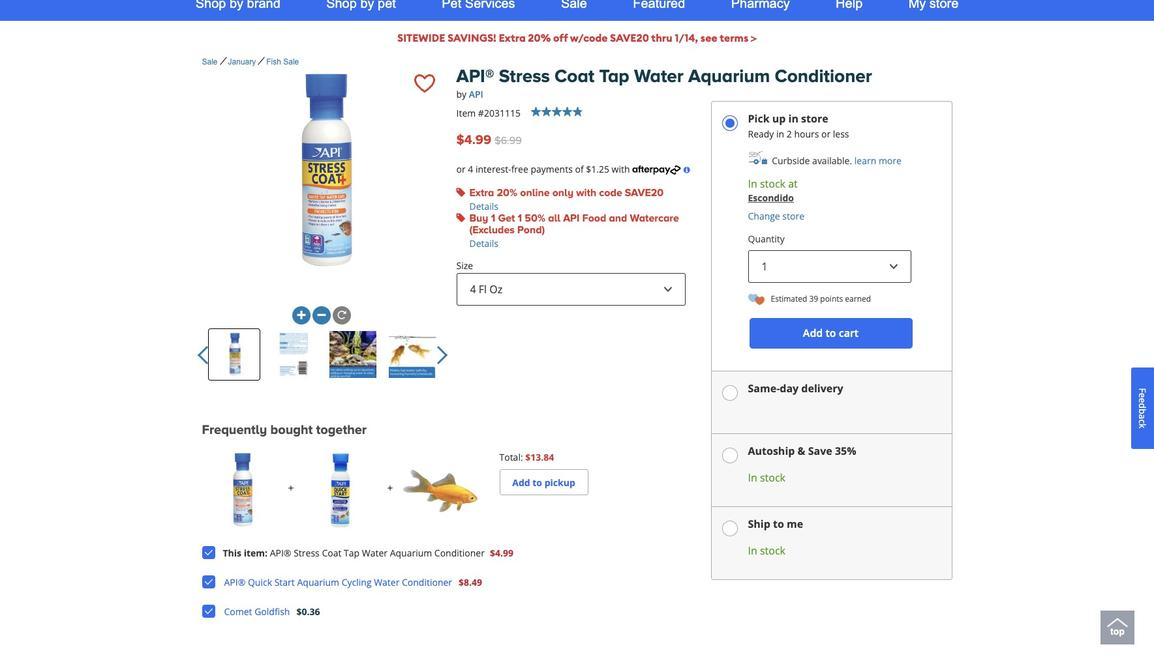 Task type: locate. For each thing, give the bounding box(es) containing it.
coat
[[555, 66, 595, 89], [322, 548, 342, 560]]

0 vertical spatial tag image
[[456, 188, 465, 197]]

aquarium inside api® stress coat tap water aquarium conditioner by api
[[689, 66, 770, 89]]

tap up cycling
[[344, 548, 360, 560]]

api® inside api® quick start aquarium cycling water conditioner link
[[224, 577, 246, 589]]

and
[[609, 212, 627, 226]]

goldfish
[[255, 606, 290, 619]]

0 vertical spatial extra
[[499, 31, 526, 44]]

1 vertical spatial or
[[456, 163, 466, 175]]

bought
[[270, 423, 313, 439]]

None checkbox
[[202, 575, 218, 591], [202, 604, 218, 620], [202, 575, 218, 591], [202, 604, 218, 620]]

details link down buy
[[470, 237, 499, 250]]

1 horizontal spatial sale
[[283, 57, 299, 67]]

pick
[[748, 112, 770, 126]]

less
[[833, 128, 849, 140]]

1 horizontal spatial 1
[[518, 212, 522, 226]]

to for add
[[826, 326, 836, 341]]

with right $1.25
[[612, 163, 630, 175]]

1 horizontal spatial extra
[[499, 31, 526, 44]]

1 vertical spatial extra
[[470, 186, 494, 200]]

sale
[[202, 57, 218, 67], [283, 57, 299, 67]]

(excludes
[[470, 224, 515, 237]]

2 horizontal spatial aquarium
[[689, 66, 770, 89]]

stock down ship to me
[[760, 544, 786, 559]]

api® inside api® stress coat tap water aquarium conditioner by api
[[456, 66, 494, 89]]

1 vertical spatial with
[[576, 186, 597, 200]]

in inside in stock at escondido
[[748, 177, 758, 191]]

in stock down autoship
[[748, 471, 786, 486]]

tag image for extra 20% online only with code save20
[[456, 188, 465, 197]]

free
[[511, 163, 528, 175]]

$4.99
[[456, 132, 492, 149], [490, 548, 514, 560]]

or inside pick up in store ready in 2 hours or less
[[822, 128, 831, 140]]

0 horizontal spatial or
[[456, 163, 466, 175]]

2 vertical spatial water
[[374, 577, 400, 589]]

1 vertical spatial details
[[470, 237, 499, 250]]

1 vertical spatial in stock
[[748, 544, 786, 559]]

tag image
[[456, 188, 465, 197], [456, 213, 465, 222]]

$4.99 for $4.99 $6.99
[[456, 132, 492, 149]]

$0.36
[[297, 606, 320, 619]]

api® up #
[[456, 66, 494, 89]]

1 horizontal spatial api
[[563, 212, 580, 226]]

water down the thru
[[634, 66, 684, 89]]

conditioner inside api® stress coat tap water aquarium conditioner by api
[[775, 66, 872, 89]]

e up the d
[[1137, 393, 1149, 398]]

0 horizontal spatial aquarium
[[297, 577, 339, 589]]

e down f
[[1137, 398, 1149, 403]]

0 vertical spatial details
[[470, 200, 499, 213]]

20% left off
[[528, 31, 551, 44]]

by
[[456, 88, 467, 101]]

stress up start
[[294, 548, 320, 560]]

api® quick start aquarium cycling water conditioner link
[[220, 573, 456, 593]]

0 vertical spatial details link
[[470, 200, 499, 213]]

1 vertical spatial api®
[[270, 548, 291, 560]]

1 vertical spatial details link
[[470, 237, 499, 250]]

api link
[[469, 88, 483, 101]]

1 vertical spatial tap
[[344, 548, 360, 560]]

stock for ship
[[760, 544, 786, 559]]

e
[[1137, 393, 1149, 398], [1137, 398, 1149, 403]]

1 horizontal spatial tap
[[599, 66, 630, 89]]

0 vertical spatial to
[[826, 326, 836, 341]]

api® quick start aquarium cycling water conditioner image
[[301, 452, 379, 530]]

at
[[788, 177, 798, 191]]

details for buy
[[470, 237, 499, 250]]

sale right the 'fish'
[[283, 57, 299, 67]]

details for extra
[[470, 200, 499, 213]]

2 tag image from the top
[[456, 213, 465, 222]]

0 horizontal spatial with
[[576, 186, 597, 200]]

sitewide savings! extra 20% off w/code save20 thru 1/14, see terms > link
[[397, 31, 757, 44]]

1 horizontal spatial stress
[[499, 66, 550, 89]]

not favorited image
[[414, 74, 435, 93]]

0 vertical spatial coat
[[555, 66, 595, 89]]

conditioner up the '$8.49' in the bottom left of the page
[[435, 548, 485, 560]]

0 vertical spatial stress
[[499, 66, 550, 89]]

coat up api® quick start aquarium cycling water conditioner link
[[322, 548, 342, 560]]

0 horizontal spatial api
[[469, 88, 483, 101]]

0 vertical spatial $4.99
[[456, 132, 492, 149]]

1 horizontal spatial coat
[[555, 66, 595, 89]]

details link for buy
[[470, 237, 499, 250]]

2 stock from the top
[[760, 471, 786, 486]]

1 right get
[[518, 212, 522, 226]]

conditioner
[[775, 66, 872, 89], [435, 548, 485, 560], [402, 577, 452, 589]]

0 vertical spatial api
[[469, 88, 483, 101]]

store
[[801, 112, 829, 126], [783, 210, 805, 223]]

to for ship
[[773, 517, 784, 532]]

2 vertical spatial stock
[[760, 544, 786, 559]]

0 vertical spatial aquarium
[[689, 66, 770, 89]]

details link
[[470, 200, 499, 213], [470, 237, 499, 250]]

details down buy
[[470, 237, 499, 250]]

50%
[[525, 212, 546, 226]]

0 horizontal spatial 20%
[[497, 186, 518, 200]]

up
[[772, 112, 786, 126]]

0 vertical spatial in stock
[[748, 471, 786, 486]]

or left less
[[822, 128, 831, 140]]

2 vertical spatial conditioner
[[402, 577, 452, 589]]

estimated 39 points earned
[[771, 294, 871, 305]]

pond)
[[518, 224, 545, 237]]

0 horizontal spatial tap
[[344, 548, 360, 560]]

to inside button
[[826, 326, 836, 341]]

in stock for autoship
[[748, 471, 786, 486]]

#
[[478, 107, 484, 120]]

hours
[[794, 128, 819, 140]]

1
[[491, 212, 496, 226], [518, 212, 522, 226]]

1 vertical spatial tag image
[[456, 213, 465, 222]]

only
[[553, 186, 574, 200]]

extra
[[499, 31, 526, 44], [470, 186, 494, 200]]

in stock down ship
[[748, 544, 786, 559]]

off
[[553, 31, 568, 44]]

1 vertical spatial stress
[[294, 548, 320, 560]]

None checkbox
[[202, 546, 218, 561]]

1 tag image from the top
[[456, 188, 465, 197]]

a
[[1137, 415, 1149, 420]]

reset image
[[338, 311, 346, 320]]

0 vertical spatial save20
[[610, 31, 649, 44]]

total: $13.84
[[500, 452, 554, 464]]

1 vertical spatial $4.99
[[490, 548, 514, 560]]

to
[[826, 326, 836, 341], [773, 517, 784, 532]]

water right cycling
[[374, 577, 400, 589]]

stock down autoship
[[760, 471, 786, 486]]

1 vertical spatial to
[[773, 517, 784, 532]]

1 details from the top
[[470, 200, 499, 213]]

0 horizontal spatial stress
[[294, 548, 320, 560]]

api® right item:
[[270, 548, 291, 560]]

sth element
[[722, 522, 738, 537]]

0 horizontal spatial sale
[[202, 57, 218, 67]]

0 vertical spatial or
[[822, 128, 831, 140]]

2 vertical spatial api®
[[224, 577, 246, 589]]

extra right the savings!
[[499, 31, 526, 44]]

0 vertical spatial with
[[612, 163, 630, 175]]

change store
[[748, 210, 805, 223]]

1 vertical spatial coat
[[322, 548, 342, 560]]

save20 for w/code
[[610, 31, 649, 44]]

api right by
[[469, 88, 483, 101]]

to left me at the right bottom
[[773, 517, 784, 532]]

stress
[[499, 66, 550, 89], [294, 548, 320, 560]]

1 vertical spatial api
[[563, 212, 580, 226]]

3 stock from the top
[[760, 544, 786, 559]]

details up (excludes
[[470, 200, 499, 213]]

in
[[789, 112, 799, 126], [777, 128, 784, 140], [748, 177, 758, 191], [748, 471, 758, 486], [748, 544, 758, 559]]

with right only
[[576, 186, 597, 200]]

1 in stock from the top
[[748, 471, 786, 486]]

api right all
[[563, 212, 580, 226]]

learn
[[855, 155, 877, 167]]

w/code
[[570, 31, 608, 44]]

stock inside in stock at escondido
[[760, 177, 786, 191]]

in stock for ship
[[748, 544, 786, 559]]

stress inside api® stress coat tap water aquarium conditioner by api
[[499, 66, 550, 89]]

20% up get
[[497, 186, 518, 200]]

2 details link from the top
[[470, 237, 499, 250]]

api® for quick
[[224, 577, 246, 589]]

0 vertical spatial tap
[[599, 66, 630, 89]]

&
[[798, 444, 806, 459]]

extra up buy
[[470, 186, 494, 200]]

0 vertical spatial store
[[801, 112, 829, 126]]

api
[[469, 88, 483, 101], [563, 212, 580, 226]]

1 left get
[[491, 212, 496, 226]]

item # 2031115
[[456, 107, 521, 120]]

in up escondido
[[748, 177, 758, 191]]

comet goldfish image
[[400, 452, 479, 530]]

january link
[[228, 57, 256, 67]]

1 vertical spatial stock
[[760, 471, 786, 486]]

tap down w/code
[[599, 66, 630, 89]]

2 vertical spatial aquarium
[[297, 577, 339, 589]]

1 vertical spatial water
[[362, 548, 388, 560]]

sd element
[[722, 386, 738, 402]]

$1.25
[[586, 163, 609, 175]]

0 vertical spatial 20%
[[528, 31, 551, 44]]

0 vertical spatial conditioner
[[775, 66, 872, 89]]

2 horizontal spatial api®
[[456, 66, 494, 89]]

0 horizontal spatial 1
[[491, 212, 496, 226]]

details link up (excludes
[[470, 200, 499, 213]]

0 vertical spatial stock
[[760, 177, 786, 191]]

in down autoship
[[748, 471, 758, 486]]

2 details from the top
[[470, 237, 499, 250]]

me
[[787, 517, 803, 532]]

stress up '2031115'
[[499, 66, 550, 89]]

details
[[470, 200, 499, 213], [470, 237, 499, 250]]

conditioner left the '$8.49' in the bottom left of the page
[[402, 577, 452, 589]]

coat down sitewide savings! extra 20% off w/code save20 thru 1/14, see terms > "link"
[[555, 66, 595, 89]]

1 details link from the top
[[470, 200, 499, 213]]

or left 4
[[456, 163, 466, 175]]

water up cycling
[[362, 548, 388, 560]]

of
[[575, 163, 584, 175]]

1 vertical spatial save20
[[625, 186, 664, 200]]

1 horizontal spatial aquarium
[[390, 548, 432, 560]]

save20 up watercare
[[625, 186, 664, 200]]

2 e from the top
[[1137, 398, 1149, 403]]

1 stock from the top
[[760, 177, 786, 191]]

sale left "january" link
[[202, 57, 218, 67]]

size
[[456, 260, 473, 272]]

api®
[[456, 66, 494, 89], [270, 548, 291, 560], [224, 577, 246, 589]]

points
[[821, 294, 843, 305]]

2 in stock from the top
[[748, 544, 786, 559]]

0 vertical spatial api®
[[456, 66, 494, 89]]

20%
[[528, 31, 551, 44], [497, 186, 518, 200]]

store down escondido
[[783, 210, 805, 223]]

1 horizontal spatial to
[[826, 326, 836, 341]]

1 vertical spatial store
[[783, 210, 805, 223]]

0 horizontal spatial to
[[773, 517, 784, 532]]

save20 left the thru
[[610, 31, 649, 44]]

4
[[468, 163, 473, 175]]

$4.99 $6.99
[[456, 132, 522, 149]]

$8.49
[[459, 577, 482, 589]]

f
[[1137, 388, 1149, 393]]

auto element
[[722, 449, 738, 464]]

zoomout image
[[317, 311, 326, 320]]

0 horizontal spatial api®
[[224, 577, 246, 589]]

api® left quick
[[224, 577, 246, 589]]

1 horizontal spatial or
[[822, 128, 831, 140]]

conditioner up pick up in store ready in 2 hours or less
[[775, 66, 872, 89]]

curbside available. learn more
[[770, 155, 902, 167]]

c
[[1137, 420, 1149, 424]]

to left cart
[[826, 326, 836, 341]]

store up hours
[[801, 112, 829, 126]]

1 vertical spatial aquarium
[[390, 548, 432, 560]]

stock up escondido
[[760, 177, 786, 191]]

or
[[822, 128, 831, 140], [456, 163, 466, 175]]

0 vertical spatial water
[[634, 66, 684, 89]]

fish
[[266, 57, 281, 67]]



Task type: describe. For each thing, give the bounding box(es) containing it.
conditioner for aquarium
[[775, 66, 872, 89]]

buy
[[470, 212, 489, 226]]

savings!
[[448, 31, 496, 44]]

comet goldfish link
[[220, 602, 294, 623]]

details link for extra
[[470, 200, 499, 213]]

save20 for code
[[625, 186, 664, 200]]

back to top image
[[1107, 613, 1128, 634]]

frequently
[[202, 423, 267, 439]]

frequently bought together
[[202, 423, 367, 439]]

see
[[701, 31, 718, 44]]

earned
[[845, 294, 871, 305]]

change
[[748, 210, 780, 223]]

pick up in store ready in 2 hours or less
[[748, 112, 849, 140]]

top
[[1111, 627, 1125, 638]]

in stock at escondido
[[748, 177, 798, 204]]

1 horizontal spatial 20%
[[528, 31, 551, 44]]

$6.99
[[495, 134, 522, 147]]

coat inside api® stress coat tap water aquarium conditioner by api
[[555, 66, 595, 89]]

get
[[498, 212, 515, 226]]

b
[[1137, 409, 1149, 415]]

api inside api® stress coat tap water aquarium conditioner by api
[[469, 88, 483, 101]]

>
[[751, 31, 757, 44]]

$13.84
[[526, 452, 554, 464]]

this
[[223, 548, 241, 560]]

stock for autoship
[[760, 471, 786, 486]]

0 horizontal spatial coat
[[322, 548, 342, 560]]

in right up
[[789, 112, 799, 126]]

1 horizontal spatial api®
[[270, 548, 291, 560]]

fish sale
[[266, 57, 299, 67]]

tap inside api® stress coat tap water aquarium conditioner by api
[[599, 66, 630, 89]]

conditioner for water
[[402, 577, 452, 589]]

0 horizontal spatial extra
[[470, 186, 494, 200]]

ship to me
[[748, 517, 803, 532]]

sitewide savings! extra 20% off w/code save20 thru 1/14, see terms >
[[397, 31, 757, 44]]

terms
[[720, 31, 749, 44]]

35%
[[835, 444, 857, 459]]

$4.99 for $4.99
[[490, 548, 514, 560]]

autoship
[[748, 444, 795, 459]]

together
[[316, 423, 367, 439]]

1 e from the top
[[1137, 393, 1149, 398]]

in down ship
[[748, 544, 758, 559]]

in left 2
[[777, 128, 784, 140]]

thru
[[651, 31, 673, 44]]

payments
[[531, 163, 573, 175]]

add
[[803, 326, 823, 341]]

or 4 interest-free payments of $1.25 with
[[456, 163, 632, 175]]

1 vertical spatial conditioner
[[435, 548, 485, 560]]

f e e d b a c k button
[[1132, 368, 1154, 449]]

cycling
[[342, 577, 372, 589]]

food
[[582, 212, 607, 226]]

cart
[[839, 326, 859, 341]]

f e e d b a c k
[[1137, 388, 1149, 429]]

2
[[787, 128, 792, 140]]

tag image for buy 1 get 1 50% all api food and watercare (excludes pond)
[[456, 213, 465, 222]]

this item: api® stress coat tap water aquarium conditioner
[[223, 548, 485, 560]]

ship
[[748, 517, 771, 532]]

watercare
[[630, 212, 679, 226]]

same-day delivery
[[748, 382, 844, 396]]

sale link
[[202, 57, 218, 67]]

comet goldfish
[[224, 606, 290, 619]]

api® stress coat tap water aquarium conditioner image
[[202, 452, 280, 530]]

ispu element
[[722, 116, 738, 131]]

api® for stress
[[456, 66, 494, 89]]

autoship & save 35%
[[748, 444, 857, 459]]

online
[[520, 186, 550, 200]]

item
[[456, 107, 476, 120]]

add to cart button
[[750, 319, 913, 349]]

january
[[228, 57, 256, 67]]

available.
[[813, 155, 852, 167]]

ready
[[748, 128, 774, 140]]

store inside pick up in store ready in 2 hours or less
[[801, 112, 829, 126]]

learn more link
[[855, 155, 902, 167]]

2031115
[[484, 107, 521, 120]]

1 1 from the left
[[491, 212, 496, 226]]

1 sale from the left
[[202, 57, 218, 67]]

comet
[[224, 606, 252, 619]]

code
[[599, 186, 622, 200]]

curbside
[[772, 155, 810, 167]]

water inside api® stress coat tap water aquarium conditioner by api
[[634, 66, 684, 89]]

39
[[810, 294, 818, 305]]

total:
[[500, 452, 523, 464]]

estimated
[[771, 294, 807, 305]]

save
[[808, 444, 833, 459]]

quick
[[248, 577, 272, 589]]

escondido
[[748, 192, 794, 204]]

k
[[1137, 424, 1149, 429]]

item:
[[244, 548, 268, 560]]

interest-
[[476, 163, 511, 175]]

same-
[[748, 382, 780, 396]]

1 horizontal spatial with
[[612, 163, 630, 175]]

2 1 from the left
[[518, 212, 522, 226]]

day
[[780, 382, 799, 396]]

add to cart
[[803, 326, 859, 341]]

quantity
[[748, 233, 785, 245]]

change store link
[[748, 210, 931, 223]]

1 vertical spatial 20%
[[497, 186, 518, 200]]

api® quick start aquarium cycling water conditioner
[[224, 577, 452, 589]]

d
[[1137, 403, 1149, 409]]

api inside buy 1 get 1 50% all api food and watercare (excludes pond)
[[563, 212, 580, 226]]

api® stress coat tap water aquarium conditioner by api
[[456, 66, 872, 101]]

zoomin image
[[297, 311, 306, 320]]

all
[[548, 212, 561, 226]]

extra 20% online only with code save20
[[470, 186, 664, 200]]

2 sale from the left
[[283, 57, 299, 67]]

buy 1 get 1 50% all api food and watercare (excludes pond)
[[470, 212, 679, 237]]



Task type: vqa. For each thing, say whether or not it's contained in the screenshot.
'SD' element
yes



